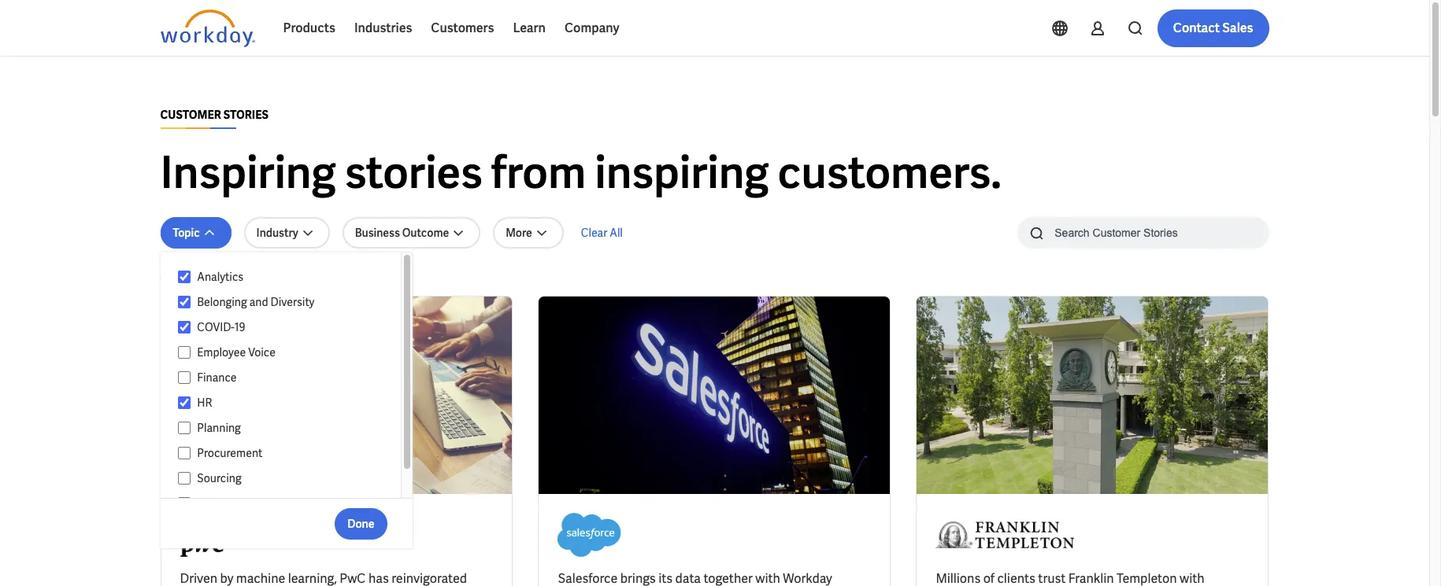 Task type: vqa. For each thing, say whether or not it's contained in the screenshot.
right "to"
no



Task type: describe. For each thing, give the bounding box(es) containing it.
more
[[506, 226, 532, 240]]

finance link
[[191, 369, 386, 388]]

customer stories
[[160, 108, 269, 122]]

customers button
[[422, 9, 504, 47]]

clear all
[[581, 226, 623, 240]]

customer
[[160, 108, 221, 122]]

hr link
[[191, 394, 386, 413]]

and
[[249, 295, 268, 310]]

planning
[[197, 421, 241, 436]]

418 results
[[160, 270, 216, 284]]

technology link
[[191, 495, 386, 514]]

topic
[[173, 226, 200, 240]]

employee voice
[[197, 346, 276, 360]]

covid-
[[197, 321, 235, 335]]

franklin templeton companies, llc image
[[936, 514, 1075, 558]]

418
[[160, 270, 177, 284]]

go to the homepage image
[[160, 9, 255, 47]]

Search Customer Stories text field
[[1046, 219, 1239, 247]]

from
[[491, 144, 586, 202]]

industries button
[[345, 9, 422, 47]]

sourcing link
[[191, 469, 386, 488]]

learn button
[[504, 9, 555, 47]]

customers
[[431, 20, 494, 36]]

covid-19 link
[[191, 318, 386, 337]]

contact sales
[[1174, 20, 1254, 36]]

products button
[[274, 9, 345, 47]]

clear
[[581, 226, 608, 240]]

belonging
[[197, 295, 247, 310]]

industries
[[354, 20, 412, 36]]

industry
[[256, 226, 298, 240]]

clear all button
[[576, 217, 628, 249]]

employee
[[197, 346, 246, 360]]

business
[[355, 226, 400, 240]]

products
[[283, 20, 335, 36]]

belonging and diversity
[[197, 295, 315, 310]]

covid-19
[[197, 321, 245, 335]]

contact
[[1174, 20, 1220, 36]]



Task type: locate. For each thing, give the bounding box(es) containing it.
pricewaterhousecoopers global licensing services corporation (pwc) image
[[180, 514, 238, 558]]

done
[[348, 517, 375, 531]]

employee voice link
[[191, 343, 386, 362]]

learn
[[513, 20, 546, 36]]

contact sales link
[[1158, 9, 1269, 47]]

stories
[[345, 144, 483, 202]]

outcome
[[402, 226, 449, 240]]

analytics link
[[191, 268, 386, 287]]

None checkbox
[[178, 270, 191, 284], [178, 295, 191, 310], [178, 321, 191, 335], [178, 421, 191, 436], [178, 270, 191, 284], [178, 295, 191, 310], [178, 321, 191, 335], [178, 421, 191, 436]]

more button
[[493, 217, 564, 249]]

planning link
[[191, 419, 386, 438]]

company button
[[555, 9, 629, 47]]

inspiring
[[160, 144, 336, 202]]

hr
[[197, 396, 212, 410]]

done button
[[335, 508, 387, 540]]

customers.
[[778, 144, 1002, 202]]

technology
[[197, 497, 254, 511]]

procurement link
[[191, 444, 386, 463]]

analytics
[[197, 270, 244, 284]]

19
[[235, 321, 245, 335]]

stories
[[223, 108, 269, 122]]

business outcome
[[355, 226, 449, 240]]

all
[[610, 226, 623, 240]]

salesforce.com image
[[558, 514, 621, 558]]

topic button
[[160, 217, 231, 249]]

procurement
[[197, 447, 263, 461]]

company
[[565, 20, 620, 36]]

finance
[[197, 371, 237, 385]]

None checkbox
[[178, 346, 191, 360], [178, 371, 191, 385], [178, 396, 191, 410], [178, 447, 191, 461], [178, 472, 191, 486], [178, 497, 191, 511], [178, 346, 191, 360], [178, 371, 191, 385], [178, 396, 191, 410], [178, 447, 191, 461], [178, 472, 191, 486], [178, 497, 191, 511]]

sales
[[1223, 20, 1254, 36]]

results
[[179, 270, 216, 284]]

business outcome button
[[342, 217, 481, 249]]

industry button
[[244, 217, 330, 249]]

inspiring stories from inspiring customers.
[[160, 144, 1002, 202]]

voice
[[248, 346, 276, 360]]

sourcing
[[197, 472, 242, 486]]

inspiring
[[595, 144, 769, 202]]

belonging and diversity link
[[191, 293, 386, 312]]

diversity
[[271, 295, 315, 310]]



